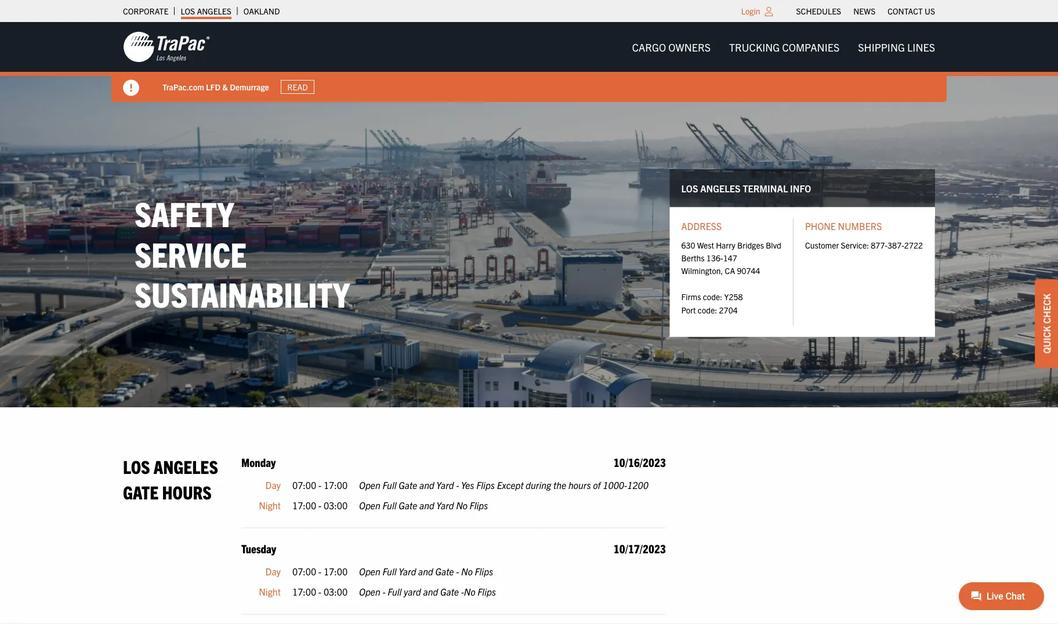 Task type: vqa. For each thing, say whether or not it's contained in the screenshot.
Login Link
yes



Task type: describe. For each thing, give the bounding box(es) containing it.
west
[[697, 240, 714, 250]]

yard for -
[[436, 479, 454, 491]]

387-
[[888, 240, 904, 250]]

los angeles terminal info
[[681, 183, 811, 194]]

gate for open full gate and yard -  yes flips except during the hours of 1000-1200
[[399, 479, 417, 491]]

los angeles link
[[181, 3, 231, 19]]

hours
[[162, 480, 212, 503]]

y258
[[724, 292, 743, 302]]

ca
[[725, 266, 735, 276]]

lfd
[[206, 82, 221, 92]]

read
[[287, 82, 308, 92]]

customer
[[805, 240, 839, 250]]

check
[[1041, 294, 1052, 324]]

menu bar containing schedules
[[790, 3, 941, 19]]

los angeles
[[181, 6, 231, 16]]

open - full yard and gate -no flips
[[359, 587, 496, 598]]

tuesday
[[241, 542, 276, 556]]

147
[[723, 253, 737, 263]]

2704
[[719, 305, 738, 315]]

companies
[[782, 40, 840, 53]]

630 west harry bridges blvd berths 136-147 wilmington, ca 90744
[[681, 240, 781, 276]]

full for open full gate and yard no flips
[[382, 500, 396, 512]]

0 vertical spatial no
[[456, 500, 467, 512]]

136-
[[706, 253, 723, 263]]

login link
[[741, 6, 760, 16]]

quick check
[[1041, 294, 1052, 354]]

info
[[790, 183, 811, 194]]

los angeles image
[[123, 31, 210, 63]]

10/17/2023
[[614, 542, 666, 556]]

service:
[[841, 240, 869, 250]]

sustainability
[[135, 272, 350, 315]]

bridges
[[737, 240, 764, 250]]

open full gate and yard no flips
[[359, 500, 488, 512]]

during
[[526, 479, 551, 491]]

10/16/2023
[[614, 455, 666, 469]]

quick
[[1041, 326, 1052, 354]]

oakland link
[[244, 3, 280, 19]]

1000-
[[603, 479, 627, 491]]

day for tuesday
[[265, 566, 281, 577]]

630
[[681, 240, 695, 250]]

phone numbers
[[805, 221, 882, 232]]

07:00 - 17:00 for tuesday
[[292, 566, 348, 577]]

corporate link
[[123, 3, 168, 19]]

1 vertical spatial no
[[461, 566, 473, 577]]

night for tuesday
[[259, 587, 281, 598]]

yard
[[404, 587, 421, 598]]

schedules link
[[796, 3, 841, 19]]

terminal
[[743, 183, 788, 194]]

contact us link
[[888, 3, 935, 19]]

news link
[[853, 3, 875, 19]]

solid image
[[123, 80, 139, 96]]

open for open full gate and yard no flips
[[359, 500, 380, 512]]

wilmington,
[[681, 266, 723, 276]]

open for open full yard and gate - no flips
[[359, 566, 380, 577]]

except
[[497, 479, 524, 491]]

los angeles gate hours
[[123, 455, 218, 503]]

07:00 for monday
[[292, 479, 316, 491]]

877-
[[871, 240, 888, 250]]

demurrage
[[230, 82, 269, 92]]

open for open - full yard and gate -no flips
[[359, 587, 380, 598]]

full for open full yard and gate - no flips
[[382, 566, 396, 577]]

trapac.com
[[162, 82, 204, 92]]

los for los angeles terminal info
[[681, 183, 698, 194]]

firms code:  y258 port code:  2704
[[681, 292, 743, 315]]

open full yard and gate - no flips
[[359, 566, 493, 577]]

customer service: 877-387-2722
[[805, 240, 923, 250]]

07:00 for tuesday
[[292, 566, 316, 577]]

angeles for los angeles gate hours
[[154, 455, 218, 478]]

of
[[593, 479, 601, 491]]

shipping lines
[[858, 40, 935, 53]]

safety
[[135, 192, 234, 234]]



Task type: locate. For each thing, give the bounding box(es) containing it.
los inside los angeles gate hours
[[123, 455, 150, 478]]

full for open full gate and yard -  yes flips except during the hours of 1000-1200
[[382, 479, 396, 491]]

yard
[[436, 479, 454, 491], [436, 500, 454, 512], [399, 566, 416, 577]]

day for monday
[[265, 479, 281, 491]]

yes
[[461, 479, 474, 491]]

1 vertical spatial 07:00 - 17:00
[[292, 566, 348, 577]]

17:00 - 03:00
[[292, 500, 348, 512], [292, 587, 348, 598]]

3 open from the top
[[359, 566, 380, 577]]

code:
[[703, 292, 722, 302], [698, 305, 717, 315]]

0 vertical spatial 07:00 - 17:00
[[292, 479, 348, 491]]

90744
[[737, 266, 760, 276]]

17:00
[[324, 479, 348, 491], [292, 500, 316, 512], [324, 566, 348, 577], [292, 587, 316, 598]]

1 vertical spatial night
[[259, 587, 281, 598]]

the
[[553, 479, 566, 491]]

us
[[925, 6, 935, 16]]

los
[[181, 6, 195, 16], [681, 183, 698, 194], [123, 455, 150, 478]]

address
[[681, 221, 722, 232]]

and for flips
[[419, 500, 434, 512]]

phone
[[805, 221, 836, 232]]

4 open from the top
[[359, 587, 380, 598]]

angeles left oakland link
[[197, 6, 231, 16]]

1 vertical spatial angeles
[[700, 183, 741, 194]]

0 vertical spatial 03:00
[[324, 500, 348, 512]]

night for monday
[[259, 500, 281, 512]]

0 vertical spatial yard
[[436, 479, 454, 491]]

day down the monday
[[265, 479, 281, 491]]

no up open - full yard and gate -no flips
[[461, 566, 473, 577]]

shipping
[[858, 40, 905, 53]]

0 vertical spatial 07:00
[[292, 479, 316, 491]]

blvd
[[766, 240, 781, 250]]

angeles for los angeles terminal info
[[700, 183, 741, 194]]

1 07:00 - 17:00 from the top
[[292, 479, 348, 491]]

no
[[456, 500, 467, 512], [461, 566, 473, 577], [464, 587, 475, 598]]

light image
[[765, 7, 773, 16]]

07:00
[[292, 479, 316, 491], [292, 566, 316, 577]]

1200
[[627, 479, 648, 491]]

1 vertical spatial 07:00
[[292, 566, 316, 577]]

03:00
[[324, 500, 348, 512], [324, 587, 348, 598]]

and
[[419, 479, 434, 491], [419, 500, 434, 512], [418, 566, 433, 577], [423, 587, 438, 598]]

banner
[[0, 22, 1058, 102]]

night down tuesday
[[259, 587, 281, 598]]

angeles up hours
[[154, 455, 218, 478]]

2 open from the top
[[359, 500, 380, 512]]

0 horizontal spatial los
[[123, 455, 150, 478]]

trucking companies link
[[720, 35, 849, 59]]

code: up the 2704
[[703, 292, 722, 302]]

safety service sustainability
[[135, 192, 350, 315]]

2 vertical spatial angeles
[[154, 455, 218, 478]]

los for los angeles
[[181, 6, 195, 16]]

gate
[[399, 479, 417, 491], [123, 480, 158, 503], [399, 500, 417, 512], [435, 566, 454, 577], [440, 587, 459, 598]]

menu bar
[[790, 3, 941, 19], [623, 35, 944, 59]]

open
[[359, 479, 380, 491], [359, 500, 380, 512], [359, 566, 380, 577], [359, 587, 380, 598]]

2 07:00 - 17:00 from the top
[[292, 566, 348, 577]]

and for yes
[[419, 479, 434, 491]]

1 horizontal spatial los
[[181, 6, 195, 16]]

0 vertical spatial angeles
[[197, 6, 231, 16]]

corporate
[[123, 6, 168, 16]]

menu bar up the shipping
[[790, 3, 941, 19]]

numbers
[[838, 221, 882, 232]]

1 vertical spatial code:
[[698, 305, 717, 315]]

&
[[222, 82, 228, 92]]

0 vertical spatial day
[[265, 479, 281, 491]]

0 vertical spatial 17:00 - 03:00
[[292, 500, 348, 512]]

cargo owners link
[[623, 35, 720, 59]]

quick check link
[[1035, 279, 1058, 369]]

berths
[[681, 253, 705, 263]]

1 vertical spatial day
[[265, 566, 281, 577]]

night up tuesday
[[259, 500, 281, 512]]

03:00 for monday
[[324, 500, 348, 512]]

firms
[[681, 292, 701, 302]]

2 vertical spatial yard
[[399, 566, 416, 577]]

gate for open full gate and yard no flips
[[399, 500, 417, 512]]

0 vertical spatial los
[[181, 6, 195, 16]]

gate for los angeles gate hours
[[123, 480, 158, 503]]

2 day from the top
[[265, 566, 281, 577]]

trucking
[[729, 40, 780, 53]]

code: right the port
[[698, 305, 717, 315]]

cargo owners
[[632, 40, 711, 53]]

contact us
[[888, 6, 935, 16]]

menu bar down light icon
[[623, 35, 944, 59]]

lines
[[907, 40, 935, 53]]

0 vertical spatial menu bar
[[790, 3, 941, 19]]

1 day from the top
[[265, 479, 281, 491]]

banner containing cargo owners
[[0, 22, 1058, 102]]

read link
[[281, 80, 315, 94]]

2 03:00 from the top
[[324, 587, 348, 598]]

cargo
[[632, 40, 666, 53]]

2 horizontal spatial los
[[681, 183, 698, 194]]

1 03:00 from the top
[[324, 500, 348, 512]]

07:00 - 17:00
[[292, 479, 348, 491], [292, 566, 348, 577]]

2 vertical spatial no
[[464, 587, 475, 598]]

angeles up address
[[700, 183, 741, 194]]

trucking companies
[[729, 40, 840, 53]]

and for no
[[418, 566, 433, 577]]

1 vertical spatial menu bar
[[623, 35, 944, 59]]

angeles inside los angeles gate hours
[[154, 455, 218, 478]]

no down yes
[[456, 500, 467, 512]]

1 vertical spatial 03:00
[[324, 587, 348, 598]]

gate inside los angeles gate hours
[[123, 480, 158, 503]]

-
[[318, 479, 321, 491], [456, 479, 459, 491], [318, 500, 321, 512], [318, 566, 321, 577], [456, 566, 459, 577], [318, 587, 321, 598], [382, 587, 386, 598], [461, 587, 464, 598]]

03:00 for tuesday
[[324, 587, 348, 598]]

1 vertical spatial los
[[681, 183, 698, 194]]

1 night from the top
[[259, 500, 281, 512]]

harry
[[716, 240, 735, 250]]

los for los angeles gate hours
[[123, 455, 150, 478]]

news
[[853, 6, 875, 16]]

day down tuesday
[[265, 566, 281, 577]]

1 17:00 - 03:00 from the top
[[292, 500, 348, 512]]

night
[[259, 500, 281, 512], [259, 587, 281, 598]]

07:00 - 17:00 for monday
[[292, 479, 348, 491]]

full
[[382, 479, 396, 491], [382, 500, 396, 512], [382, 566, 396, 577], [388, 587, 402, 598]]

2722
[[904, 240, 923, 250]]

1 open from the top
[[359, 479, 380, 491]]

1 vertical spatial 17:00 - 03:00
[[292, 587, 348, 598]]

2 night from the top
[[259, 587, 281, 598]]

2 17:00 - 03:00 from the top
[[292, 587, 348, 598]]

yard for no
[[436, 500, 454, 512]]

day
[[265, 479, 281, 491], [265, 566, 281, 577]]

port
[[681, 305, 696, 315]]

menu bar containing cargo owners
[[623, 35, 944, 59]]

owners
[[668, 40, 711, 53]]

open full gate and yard -  yes flips except during the hours of 1000-1200
[[359, 479, 648, 491]]

hours
[[568, 479, 591, 491]]

0 vertical spatial code:
[[703, 292, 722, 302]]

login
[[741, 6, 760, 16]]

17:00 - 03:00 for tuesday
[[292, 587, 348, 598]]

shipping lines link
[[849, 35, 944, 59]]

no down open full yard and gate - no flips
[[464, 587, 475, 598]]

2 vertical spatial los
[[123, 455, 150, 478]]

trapac.com lfd & demurrage
[[162, 82, 269, 92]]

open for open full gate and yard -  yes flips except during the hours of 1000-1200
[[359, 479, 380, 491]]

monday
[[241, 455, 276, 469]]

service
[[135, 232, 247, 274]]

0 vertical spatial night
[[259, 500, 281, 512]]

angeles for los angeles
[[197, 6, 231, 16]]

schedules
[[796, 6, 841, 16]]

contact
[[888, 6, 923, 16]]

oakland
[[244, 6, 280, 16]]

1 vertical spatial yard
[[436, 500, 454, 512]]

2 07:00 from the top
[[292, 566, 316, 577]]

17:00 - 03:00 for monday
[[292, 500, 348, 512]]

angeles
[[197, 6, 231, 16], [700, 183, 741, 194], [154, 455, 218, 478]]

1 07:00 from the top
[[292, 479, 316, 491]]



